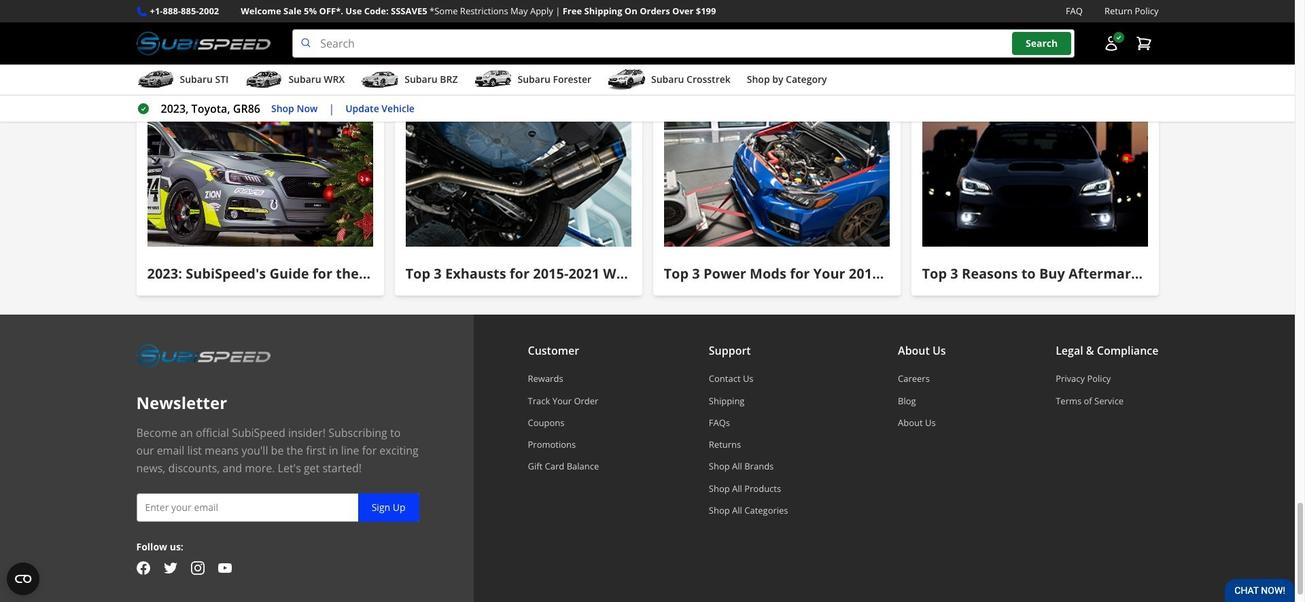 Task type: locate. For each thing, give the bounding box(es) containing it.
search input field
[[292, 29, 1074, 58]]

a subaru sti thumbnail image image
[[136, 69, 174, 90]]

Enter your email text field
[[136, 494, 419, 522]]

0 vertical spatial subispeed logo image
[[136, 29, 271, 58]]

1 vertical spatial subispeed logo image
[[136, 342, 271, 371]]

subispeed logo image
[[136, 29, 271, 58], [136, 342, 271, 371]]

youtube logo image
[[218, 561, 231, 575]]

a subaru wrx thumbnail image image
[[245, 69, 283, 90]]

a subaru brz thumbnail image image
[[361, 69, 399, 90]]

button image
[[1103, 35, 1119, 52]]

open widget image
[[7, 563, 39, 595]]

twitter logo image
[[163, 561, 177, 575]]

a subaru forester thumbnail image image
[[474, 69, 512, 90]]

instagram logo image
[[191, 561, 204, 575]]



Task type: vqa. For each thing, say whether or not it's contained in the screenshot.
&
no



Task type: describe. For each thing, give the bounding box(es) containing it.
wrx/sti exhaust image
[[405, 116, 631, 247]]

a subaru crosstrek thumbnail image image
[[608, 69, 646, 90]]

wrx/sti engine bay image
[[664, 116, 889, 247]]

facebook logo image
[[136, 561, 150, 575]]

wrx/sti interior image
[[147, 116, 373, 247]]

1 subispeed logo image from the top
[[136, 29, 271, 58]]

wrx/sti aftermarket light image
[[922, 116, 1148, 247]]

2 subispeed logo image from the top
[[136, 342, 271, 371]]



